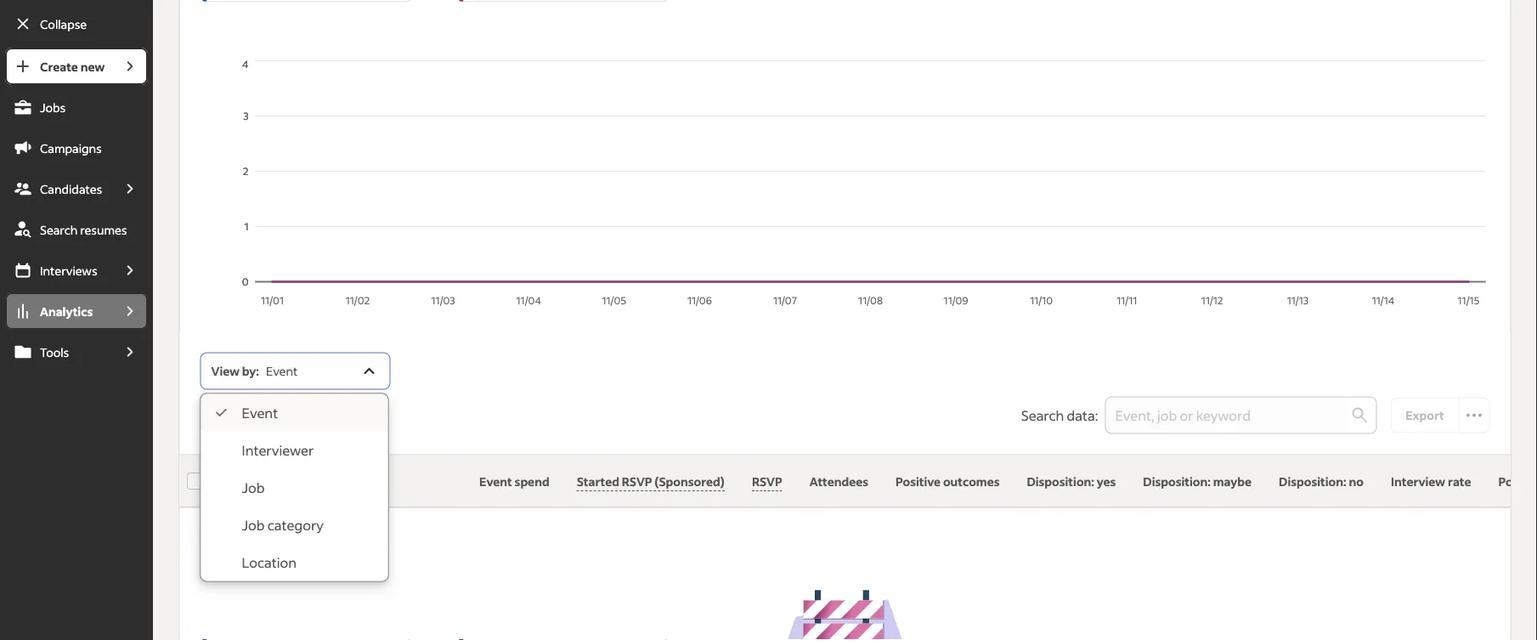 Task type: locate. For each thing, give the bounding box(es) containing it.
rsvp
[[622, 474, 652, 489], [752, 474, 782, 489]]

disposition: left maybe
[[1143, 474, 1211, 489]]

1 rsvp from the left
[[622, 474, 652, 489]]

rsvp inside button
[[622, 474, 652, 489]]

1 positive from the left
[[896, 474, 941, 489]]

list box
[[201, 394, 388, 581]]

search up interviews link
[[40, 222, 78, 237]]

analytics link
[[5, 292, 112, 330]]

interview rate
[[1391, 474, 1472, 489]]

1 horizontal spatial search
[[1021, 406, 1065, 424]]

collapse
[[40, 16, 87, 31]]

positive right the rate at the bottom right
[[1499, 474, 1538, 489]]

job down interviewer
[[242, 479, 265, 496]]

campaigns link
[[5, 129, 148, 167]]

2 positive from the left
[[1499, 474, 1538, 489]]

resumes
[[80, 222, 127, 237]]

disposition: left no
[[1279, 474, 1347, 489]]

new
[[80, 59, 105, 74]]

2 rsvp from the left
[[752, 474, 782, 489]]

1 disposition: from the left
[[1027, 474, 1094, 489]]

2 horizontal spatial disposition:
[[1279, 474, 1347, 489]]

job up location
[[242, 516, 265, 533]]

1 vertical spatial event
[[242, 404, 278, 421]]

1 horizontal spatial rsvp
[[752, 474, 782, 489]]

search for search data:
[[1021, 406, 1065, 424]]

0 horizontal spatial disposition:
[[1027, 474, 1094, 489]]

disposition: for disposition: maybe
[[1143, 474, 1211, 489]]

3 disposition: from the left
[[1279, 474, 1347, 489]]

(sponsored)
[[654, 474, 725, 489]]

search left data: on the right
[[1021, 406, 1065, 424]]

region
[[200, 57, 1491, 312]]

create new
[[40, 59, 105, 74]]

2 job from the top
[[242, 516, 265, 533]]

positive
[[896, 474, 941, 489], [1499, 474, 1538, 489]]

search for search resumes
[[40, 222, 78, 237]]

event up interviewer
[[242, 404, 278, 421]]

event left spend
[[479, 474, 512, 489]]

1 vertical spatial job
[[242, 516, 265, 533]]

1 horizontal spatial positive
[[1499, 474, 1538, 489]]

1 vertical spatial search
[[1021, 406, 1065, 424]]

interviews link
[[5, 252, 112, 289]]

attendees
[[809, 474, 868, 489]]

search
[[40, 222, 78, 237], [1021, 406, 1065, 424]]

collapse button
[[5, 5, 148, 43]]

event inside option
[[242, 404, 278, 421]]

no
[[1349, 474, 1364, 489]]

disposition:
[[1027, 474, 1094, 489], [1143, 474, 1211, 489], [1279, 474, 1347, 489]]

2 disposition: from the left
[[1143, 474, 1211, 489]]

1 job from the top
[[242, 479, 265, 496]]

event spend
[[479, 474, 549, 489]]

disposition: for disposition: no
[[1279, 474, 1347, 489]]

yes
[[1097, 474, 1116, 489]]

positive left the 'outcomes'
[[896, 474, 941, 489]]

spend
[[514, 474, 549, 489]]

0 horizontal spatial rsvp
[[622, 474, 652, 489]]

disposition: left yes
[[1027, 474, 1094, 489]]

data:
[[1067, 406, 1099, 424]]

1 horizontal spatial disposition:
[[1143, 474, 1211, 489]]

job for job category
[[242, 516, 265, 533]]

menu bar
[[0, 48, 153, 640]]

rsvp right started
[[622, 474, 652, 489]]

search resumes link
[[5, 211, 148, 248]]

disposition: no
[[1279, 474, 1364, 489]]

0 horizontal spatial search
[[40, 222, 78, 237]]

jobs
[[40, 99, 66, 115]]

job
[[242, 479, 265, 496], [242, 516, 265, 533]]

view
[[211, 363, 240, 379]]

event option
[[201, 394, 388, 431]]

event
[[266, 363, 298, 379], [242, 404, 278, 421], [479, 474, 512, 489]]

0 vertical spatial job
[[242, 479, 265, 496]]

event for event spend
[[479, 474, 512, 489]]

0 horizontal spatial positive
[[896, 474, 941, 489]]

tools link
[[5, 333, 112, 371]]

rsvp left attendees
[[752, 474, 782, 489]]

search data:
[[1021, 406, 1099, 424]]

job category
[[242, 516, 324, 533]]

2 vertical spatial event
[[479, 474, 512, 489]]

event right the by:
[[266, 363, 298, 379]]

create new link
[[5, 48, 112, 85]]

category
[[268, 516, 324, 533]]

0 vertical spatial search
[[40, 222, 78, 237]]

started rsvp (sponsored)
[[576, 474, 725, 489]]



Task type: describe. For each thing, give the bounding box(es) containing it.
maybe
[[1213, 474, 1252, 489]]

tools
[[40, 344, 69, 360]]

search resumes
[[40, 222, 127, 237]]

started rsvp (sponsored) button
[[576, 472, 725, 491]]

positive for positive outcomes
[[896, 474, 941, 489]]

rate
[[1448, 474, 1472, 489]]

started
[[576, 474, 619, 489]]

list box containing event
[[201, 394, 388, 581]]

interview
[[1391, 474, 1446, 489]]

disposition: yes
[[1027, 474, 1116, 489]]

jobs link
[[5, 88, 148, 126]]

create
[[40, 59, 78, 74]]

event for event
[[242, 404, 278, 421]]

location
[[242, 553, 297, 571]]

analytics
[[40, 303, 93, 319]]

outcomes
[[943, 474, 1000, 489]]

interviews
[[40, 263, 97, 278]]

candidates
[[40, 181, 102, 196]]

positive outcomes
[[896, 474, 1000, 489]]

disposition: maybe
[[1143, 474, 1252, 489]]

disposition: for disposition: yes
[[1027, 474, 1094, 489]]

view by: event
[[211, 363, 298, 379]]

rsvp button
[[752, 472, 782, 491]]

campaigns
[[40, 140, 102, 156]]

no results available image
[[782, 590, 909, 640]]

interviewer
[[242, 441, 314, 459]]

0 vertical spatial event
[[266, 363, 298, 379]]

by:
[[242, 363, 259, 379]]

events
[[224, 474, 263, 489]]

positive for positive
[[1499, 474, 1538, 489]]

menu bar containing create new
[[0, 48, 153, 640]]

job for job
[[242, 479, 265, 496]]

candidates link
[[5, 170, 112, 207]]



Task type: vqa. For each thing, say whether or not it's contained in the screenshot.
Job
yes



